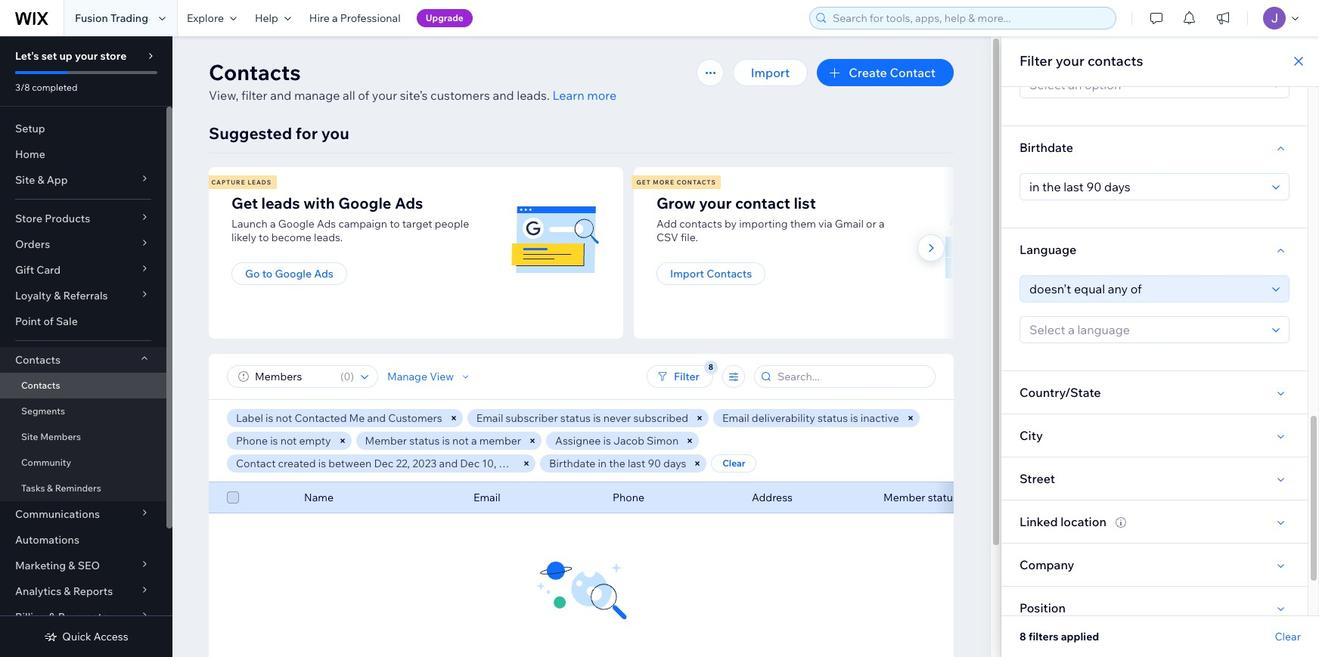 Task type: vqa. For each thing, say whether or not it's contained in the screenshot.
'and' in the Let Customers Earn And Redeem Points For Rewards Create Different Tiers To Incentivize Your Customers Customize Loyalty Pages On Your Site
no



Task type: locate. For each thing, give the bounding box(es) containing it.
not
[[276, 411, 292, 425], [280, 434, 297, 448], [452, 434, 469, 448]]

0 horizontal spatial phone
[[236, 434, 268, 448]]

Search... field
[[773, 366, 930, 387]]

communications
[[15, 508, 100, 521]]

members
[[40, 431, 81, 442]]

products
[[45, 212, 90, 225]]

billing
[[15, 610, 46, 624]]

contacts down the by
[[707, 267, 752, 281]]

filter
[[1020, 52, 1053, 70], [674, 370, 700, 383]]

tasks & reminders
[[21, 483, 101, 494]]

set
[[41, 49, 57, 63]]

referrals
[[63, 289, 108, 303]]

all
[[343, 88, 355, 103]]

subscribed
[[633, 411, 688, 425]]

segments link
[[0, 399, 166, 424]]

& left reports
[[64, 585, 71, 598]]

leads
[[248, 179, 272, 186]]

1 vertical spatial contacts
[[679, 217, 722, 231]]

member
[[479, 434, 521, 448]]

phone down last
[[613, 491, 644, 504]]

member status is not a member
[[365, 434, 521, 448]]

1 vertical spatial import
[[670, 267, 704, 281]]

Select an option field
[[1025, 72, 1268, 98], [1025, 174, 1268, 200], [1025, 276, 1268, 302]]

& right billing
[[49, 610, 56, 624]]

1 vertical spatial member
[[883, 491, 925, 504]]

site down home
[[15, 173, 35, 187]]

capture
[[211, 179, 246, 186]]

csv
[[657, 231, 678, 244]]

2 vertical spatial ads
[[314, 267, 333, 281]]

& right "tasks" on the left
[[47, 483, 53, 494]]

store
[[15, 212, 42, 225]]

contacts
[[1088, 52, 1143, 70], [679, 217, 722, 231]]

contacts up segments at the bottom
[[21, 380, 60, 391]]

2023 right 22,
[[412, 457, 437, 470]]

of right all
[[358, 88, 369, 103]]

applied
[[1061, 630, 1099, 644]]

contact inside the create contact button
[[890, 65, 936, 80]]

site inside site & app popup button
[[15, 173, 35, 187]]

site & app button
[[0, 167, 166, 193]]

contact
[[890, 65, 936, 80], [236, 457, 276, 470]]

add
[[657, 217, 677, 231]]

0 vertical spatial import
[[751, 65, 790, 80]]

2 vertical spatial select an option field
[[1025, 276, 1268, 302]]

orders
[[15, 237, 50, 251]]

suggested
[[209, 123, 292, 143]]

loyalty
[[15, 289, 51, 303]]

contact down phone is not empty
[[236, 457, 276, 470]]

1 horizontal spatial phone
[[613, 491, 644, 504]]

0 horizontal spatial dec
[[374, 457, 393, 470]]

1 vertical spatial google
[[278, 217, 315, 231]]

0 vertical spatial leads.
[[517, 88, 550, 103]]

a right "or"
[[879, 217, 885, 231]]

leads. down the with
[[314, 231, 343, 244]]

1 vertical spatial clear button
[[1275, 630, 1301, 644]]

0 vertical spatial site
[[15, 173, 35, 187]]

view,
[[209, 88, 239, 103]]

0 horizontal spatial import
[[670, 267, 704, 281]]

1 vertical spatial of
[[43, 315, 54, 328]]

manage view button
[[387, 370, 472, 383]]

learn more button
[[552, 86, 617, 104]]

store products button
[[0, 206, 166, 231]]

import for import contacts
[[670, 267, 704, 281]]

clear
[[722, 458, 745, 469], [1275, 630, 1301, 644]]

google
[[338, 194, 391, 213], [278, 217, 315, 231], [275, 267, 312, 281]]

1 horizontal spatial 2023
[[499, 457, 523, 470]]

list
[[206, 167, 1054, 339]]

quick
[[62, 630, 91, 644]]

access
[[94, 630, 128, 644]]

0 horizontal spatial clear
[[722, 458, 745, 469]]

your inside contacts view, filter and manage all of your site's customers and leads. learn more
[[372, 88, 397, 103]]

1 horizontal spatial dec
[[460, 457, 480, 470]]

gift card
[[15, 263, 61, 277]]

2 vertical spatial google
[[275, 267, 312, 281]]

filter for filter your contacts
[[1020, 52, 1053, 70]]

of left sale
[[43, 315, 54, 328]]

not up phone is not empty
[[276, 411, 292, 425]]

email deliverability status is inactive
[[722, 411, 899, 425]]

filter inside button
[[674, 370, 700, 383]]

leads. inside get leads with google ads launch a google ads campaign to target people likely to become leads.
[[314, 231, 343, 244]]

0 vertical spatial clear
[[722, 458, 745, 469]]

0 vertical spatial contacts
[[1088, 52, 1143, 70]]

leads. inside contacts view, filter and manage all of your site's customers and leads. learn more
[[517, 88, 550, 103]]

1 horizontal spatial contact
[[890, 65, 936, 80]]

1 vertical spatial select an option field
[[1025, 174, 1268, 200]]

google up campaign
[[338, 194, 391, 213]]

file.
[[681, 231, 698, 244]]

email up member
[[476, 411, 503, 425]]

hire a professional
[[309, 11, 401, 25]]

None checkbox
[[227, 489, 239, 507]]

0 horizontal spatial filter
[[674, 370, 700, 383]]

ads down the with
[[317, 217, 336, 231]]

more
[[587, 88, 617, 103]]

1 horizontal spatial contacts
[[1088, 52, 1143, 70]]

your inside grow your contact list add contacts by importing them via gmail or a csv file.
[[699, 194, 732, 213]]

import for import
[[751, 65, 790, 80]]

site down segments at the bottom
[[21, 431, 38, 442]]

2 2023 from the left
[[499, 457, 523, 470]]

and right customers
[[493, 88, 514, 103]]

deliverability
[[752, 411, 815, 425]]

explore
[[187, 11, 224, 25]]

upgrade
[[426, 12, 464, 23]]

import
[[751, 65, 790, 80], [670, 267, 704, 281]]

not for empty
[[280, 434, 297, 448]]

a down leads
[[270, 217, 276, 231]]

people
[[435, 217, 469, 231]]

is right label
[[266, 411, 273, 425]]

0 vertical spatial phone
[[236, 434, 268, 448]]

import inside 'button'
[[751, 65, 790, 80]]

& for site
[[37, 173, 44, 187]]

0 vertical spatial filter
[[1020, 52, 1053, 70]]

fusion trading
[[75, 11, 148, 25]]

marketing & seo
[[15, 559, 100, 573]]

& right loyalty
[[54, 289, 61, 303]]

1 vertical spatial contact
[[236, 457, 276, 470]]

billing & payments button
[[0, 604, 166, 630]]

email left deliverability
[[722, 411, 749, 425]]

site for site members
[[21, 431, 38, 442]]

0 vertical spatial of
[[358, 88, 369, 103]]

get more contacts
[[636, 179, 716, 186]]

reminders
[[55, 483, 101, 494]]

& for loyalty
[[54, 289, 61, 303]]

to right go
[[262, 267, 273, 281]]

not up created
[[280, 434, 297, 448]]

1 horizontal spatial leads.
[[517, 88, 550, 103]]

1 vertical spatial filter
[[674, 370, 700, 383]]

contact right 'create'
[[890, 65, 936, 80]]

0 horizontal spatial of
[[43, 315, 54, 328]]

1 horizontal spatial clear button
[[1275, 630, 1301, 644]]

marketing
[[15, 559, 66, 573]]

position
[[1020, 601, 1066, 616]]

contacts down 'point of sale'
[[15, 353, 60, 367]]

contacts up filter on the top of the page
[[209, 59, 301, 85]]

contacts inside contacts view, filter and manage all of your site's customers and leads. learn more
[[209, 59, 301, 85]]

simon
[[647, 434, 679, 448]]

in
[[598, 457, 607, 470]]

0 horizontal spatial leads.
[[314, 231, 343, 244]]

1 vertical spatial phone
[[613, 491, 644, 504]]

dec left 22,
[[374, 457, 393, 470]]

a right hire at the left
[[332, 11, 338, 25]]

1 horizontal spatial birthdate
[[1020, 140, 1073, 155]]

and down member status is not a member
[[439, 457, 458, 470]]

subscriber
[[506, 411, 558, 425]]

0 horizontal spatial member
[[365, 434, 407, 448]]

a inside get leads with google ads launch a google ads campaign to target people likely to become leads.
[[270, 217, 276, 231]]

city
[[1020, 428, 1043, 443]]

1 horizontal spatial filter
[[1020, 52, 1053, 70]]

create
[[849, 65, 887, 80]]

site's
[[400, 88, 428, 103]]

grow
[[657, 194, 696, 213]]

and right filter on the top of the page
[[270, 88, 291, 103]]

of
[[358, 88, 369, 103], [43, 315, 54, 328]]

0 horizontal spatial birthdate
[[549, 457, 595, 470]]

0 horizontal spatial 2023
[[412, 457, 437, 470]]

via
[[818, 217, 832, 231]]

not for contacted
[[276, 411, 292, 425]]

1 select an option field from the top
[[1025, 72, 1268, 98]]

1 vertical spatial site
[[21, 431, 38, 442]]

home link
[[0, 141, 166, 167]]

contacted
[[295, 411, 347, 425]]

manage view
[[387, 370, 454, 383]]

phone down label
[[236, 434, 268, 448]]

0 vertical spatial select an option field
[[1025, 72, 1268, 98]]

by
[[725, 217, 737, 231]]

leads. left learn
[[517, 88, 550, 103]]

ads up target
[[395, 194, 423, 213]]

0 vertical spatial contact
[[890, 65, 936, 80]]

)
[[351, 370, 354, 383]]

import inside button
[[670, 267, 704, 281]]

email for email deliverability status is inactive
[[722, 411, 749, 425]]

& left app
[[37, 173, 44, 187]]

1 dec from the left
[[374, 457, 393, 470]]

site inside site members link
[[21, 431, 38, 442]]

0
[[344, 370, 351, 383]]

orders button
[[0, 231, 166, 257]]

assignee is jacob simon
[[555, 434, 679, 448]]

1 vertical spatial leads.
[[314, 231, 343, 244]]

& inside "popup button"
[[64, 585, 71, 598]]

1 horizontal spatial member
[[883, 491, 925, 504]]

0 vertical spatial member
[[365, 434, 407, 448]]

import button
[[733, 59, 808, 86]]

never
[[603, 411, 631, 425]]

let's set up your store
[[15, 49, 127, 63]]

google down become
[[275, 267, 312, 281]]

0 horizontal spatial contacts
[[679, 217, 722, 231]]

filters
[[1029, 630, 1059, 644]]

email for email subscriber status is never subscribed
[[476, 411, 503, 425]]

to inside button
[[262, 267, 273, 281]]

1 horizontal spatial import
[[751, 65, 790, 80]]

is left empty
[[270, 434, 278, 448]]

2 dec from the left
[[460, 457, 480, 470]]

0 vertical spatial clear button
[[711, 455, 757, 473]]

ads inside button
[[314, 267, 333, 281]]

2023 right '10,'
[[499, 457, 523, 470]]

hire a professional link
[[300, 0, 410, 36]]

clear button
[[711, 455, 757, 473], [1275, 630, 1301, 644]]

google down leads
[[278, 217, 315, 231]]

suggested for you
[[209, 123, 349, 143]]

dec left '10,'
[[460, 457, 480, 470]]

& left the seo
[[68, 559, 75, 573]]

1 horizontal spatial of
[[358, 88, 369, 103]]

1 vertical spatial birthdate
[[549, 457, 595, 470]]

& inside dropdown button
[[68, 559, 75, 573]]

gmail
[[835, 217, 864, 231]]

0 vertical spatial birthdate
[[1020, 140, 1073, 155]]

importing
[[739, 217, 788, 231]]

ads down get leads with google ads launch a google ads campaign to target people likely to become leads.
[[314, 267, 333, 281]]

1 horizontal spatial clear
[[1275, 630, 1301, 644]]



Task type: describe. For each thing, give the bounding box(es) containing it.
google inside go to google ads button
[[275, 267, 312, 281]]

contacts inside grow your contact list add contacts by importing them via gmail or a csv file.
[[679, 217, 722, 231]]

completed
[[32, 82, 77, 93]]

launch
[[231, 217, 268, 231]]

1 vertical spatial ads
[[317, 217, 336, 231]]

setup link
[[0, 116, 166, 141]]

tasks
[[21, 483, 45, 494]]

birthdate for birthdate in the last 90 days
[[549, 457, 595, 470]]

site members
[[21, 431, 81, 442]]

inactive
[[861, 411, 899, 425]]

billing & payments
[[15, 610, 107, 624]]

home
[[15, 147, 45, 161]]

point
[[15, 315, 41, 328]]

member for member status is not a member
[[365, 434, 407, 448]]

import contacts
[[670, 267, 752, 281]]

a left member
[[471, 434, 477, 448]]

Select a language field
[[1025, 317, 1268, 343]]

customers
[[430, 88, 490, 103]]

with
[[303, 194, 335, 213]]

0 horizontal spatial contact
[[236, 457, 276, 470]]

& for billing
[[49, 610, 56, 624]]

not left member
[[452, 434, 469, 448]]

the
[[609, 457, 625, 470]]

1 2023 from the left
[[412, 457, 437, 470]]

community
[[21, 457, 71, 468]]

tasks & reminders link
[[0, 476, 166, 501]]

between
[[328, 457, 372, 470]]

help button
[[246, 0, 300, 36]]

label
[[236, 411, 263, 425]]

manage
[[387, 370, 427, 383]]

analytics & reports
[[15, 585, 113, 598]]

and right 'me'
[[367, 411, 386, 425]]

contacts inside dropdown button
[[15, 353, 60, 367]]

for
[[296, 123, 318, 143]]

3 select an option field from the top
[[1025, 276, 1268, 302]]

& for tasks
[[47, 483, 53, 494]]

email down '10,'
[[473, 491, 500, 504]]

member for member status
[[883, 491, 925, 504]]

you
[[321, 123, 349, 143]]

store
[[100, 49, 127, 63]]

0 vertical spatial google
[[338, 194, 391, 213]]

days
[[663, 457, 686, 470]]

go
[[245, 267, 260, 281]]

Unsaved view field
[[250, 366, 336, 387]]

campaign
[[338, 217, 387, 231]]

of inside sidebar element
[[43, 315, 54, 328]]

leads
[[261, 194, 300, 213]]

to left target
[[390, 217, 400, 231]]

loyalty & referrals
[[15, 289, 108, 303]]

linked
[[1020, 514, 1058, 529]]

22,
[[396, 457, 410, 470]]

capture leads
[[211, 179, 272, 186]]

a inside grow your contact list add contacts by importing them via gmail or a csv file.
[[879, 217, 885, 231]]

2 select an option field from the top
[[1025, 174, 1268, 200]]

analytics
[[15, 585, 61, 598]]

sale
[[56, 315, 78, 328]]

communications button
[[0, 501, 166, 527]]

me
[[349, 411, 365, 425]]

list containing get leads with google ads
[[206, 167, 1054, 339]]

contacts inside button
[[707, 267, 752, 281]]

contact
[[735, 194, 790, 213]]

of inside contacts view, filter and manage all of your site's customers and leads. learn more
[[358, 88, 369, 103]]

automations link
[[0, 527, 166, 553]]

card
[[37, 263, 61, 277]]

payments
[[58, 610, 107, 624]]

filter for filter
[[674, 370, 700, 383]]

empty
[[299, 434, 331, 448]]

(
[[340, 370, 344, 383]]

loyalty & referrals button
[[0, 283, 166, 309]]

phone for phone is not empty
[[236, 434, 268, 448]]

is left never
[[593, 411, 601, 425]]

1 vertical spatial clear
[[1275, 630, 1301, 644]]

more
[[653, 179, 675, 186]]

go to google ads
[[245, 267, 333, 281]]

store products
[[15, 212, 90, 225]]

is left inactive
[[850, 411, 858, 425]]

90
[[648, 457, 661, 470]]

to right likely in the left top of the page
[[259, 231, 269, 244]]

8 filters applied
[[1020, 630, 1099, 644]]

birthdate for birthdate
[[1020, 140, 1073, 155]]

is left jacob
[[603, 434, 611, 448]]

contacts button
[[0, 347, 166, 373]]

import contacts button
[[657, 262, 766, 285]]

hire
[[309, 11, 330, 25]]

site for site & app
[[15, 173, 35, 187]]

get leads with google ads launch a google ads campaign to target people likely to become leads.
[[231, 194, 469, 244]]

name
[[304, 491, 334, 504]]

app
[[47, 173, 68, 187]]

0 horizontal spatial clear button
[[711, 455, 757, 473]]

Search for tools, apps, help & more... field
[[828, 8, 1111, 29]]

a inside "link"
[[332, 11, 338, 25]]

email subscriber status is never subscribed
[[476, 411, 688, 425]]

setup
[[15, 122, 45, 135]]

member status
[[883, 491, 958, 504]]

is down customers at the left of page
[[442, 434, 450, 448]]

automations
[[15, 533, 79, 547]]

upgrade button
[[416, 9, 473, 27]]

reports
[[73, 585, 113, 598]]

filter button
[[647, 365, 713, 388]]

linked location
[[1020, 514, 1107, 529]]

become
[[271, 231, 312, 244]]

& for analytics
[[64, 585, 71, 598]]

8
[[1020, 630, 1026, 644]]

birthdate in the last 90 days
[[549, 457, 686, 470]]

learn
[[552, 88, 584, 103]]

professional
[[340, 11, 401, 25]]

phone for phone
[[613, 491, 644, 504]]

last
[[628, 457, 645, 470]]

fusion
[[75, 11, 108, 25]]

point of sale link
[[0, 309, 166, 334]]

& for marketing
[[68, 559, 75, 573]]

list
[[794, 194, 816, 213]]

filter your contacts
[[1020, 52, 1143, 70]]

up
[[59, 49, 72, 63]]

label is not contacted me and customers
[[236, 411, 442, 425]]

sidebar element
[[0, 36, 172, 657]]

your inside sidebar element
[[75, 49, 98, 63]]

is down empty
[[318, 457, 326, 470]]

quick access button
[[44, 630, 128, 644]]

gift
[[15, 263, 34, 277]]

0 vertical spatial ads
[[395, 194, 423, 213]]



